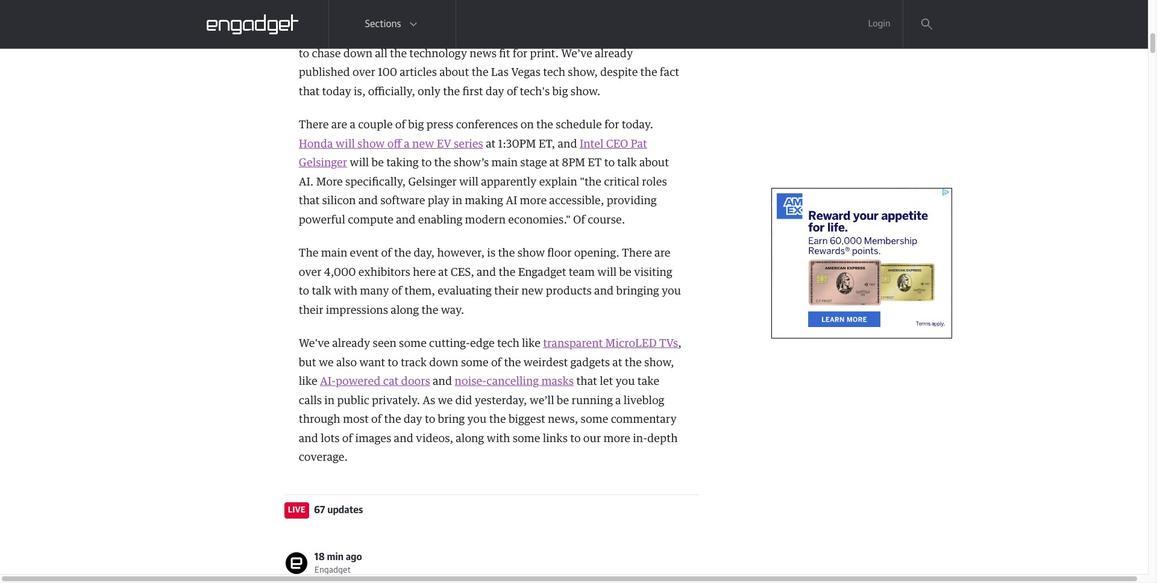 Task type: vqa. For each thing, say whether or not it's contained in the screenshot.
"Gelsinger" inside the 'will be taking to the show's main stage at 8PM ET to talk about AI. More specifically, Gelsinger will apparently explain "the critical roles that silicon and software play in making AI more accessible, providing powerful compute and enabling modern economies." Of course.'
no



Task type: describe. For each thing, give the bounding box(es) containing it.
sections button
[[328, 0, 456, 48]]

over inside the main event of the day, however, is the show floor opening. there are over 4,000 exhibitors here at ces, and the engadget team will be visiting to talk with many of them, evaluating their new products and bringing you their impressions along the way.
[[299, 267, 322, 278]]

explain
[[539, 177, 578, 188]]

to down honda will show off a new ev series at 1:30pm et, and
[[421, 158, 432, 169]]

show.
[[571, 87, 601, 97]]

67
[[314, 506, 325, 516]]

the main event of the day, however, is the show floor opening. there are over 4,000 exhibitors here at ces, and the engadget team will be visiting to talk with many of them, evaluating their new products and bringing you their impressions along the way.
[[299, 248, 681, 316]]

running
[[572, 396, 613, 407]]

published
[[299, 68, 350, 79]]

the right ces,
[[499, 267, 516, 278]]

ceo
[[606, 139, 629, 150]]

at inside the main event of the day, however, is the show floor opening. there are over 4,000 exhibitors here at ces, and the engadget team will be visiting to talk with many of them, evaluating their new products and bringing you their impressions along the way.
[[439, 267, 448, 278]]

powered
[[336, 377, 381, 388]]

to left our
[[570, 434, 581, 445]]

press
[[427, 120, 454, 131]]

main inside the main event of the day, however, is the show floor opening. there are over 4,000 exhibitors here at ces, and the engadget team will be visiting to talk with many of them, evaluating their new products and bringing you their impressions along the way.
[[321, 248, 348, 259]]

locher
[[357, 1, 383, 10]]

is inside 'the engadget team is on the ground in las vegas to cover ces 2024, ready to chase down all the technology news fit for print. we've already published over 100 articles about the las vegas tech show, despite the fact that today is, officially, only the first day of tech's big show.'
[[401, 30, 409, 41]]

engadget inside the main event of the day, however, is the show floor opening. there are over 4,000 exhibitors here at ces, and the engadget team will be visiting to talk with many of them, evaluating their new products and bringing you their impressions along the way.
[[518, 267, 567, 278]]

ap
[[299, 1, 309, 10]]

the up technology
[[427, 30, 444, 41]]

of right lots
[[342, 434, 353, 445]]

many
[[360, 286, 389, 297]]

in inside will be taking to the show's main stage at 8pm et to talk about ai. more specifically, gelsinger will apparently explain "the critical roles that silicon and software play in making ai more accessible, providing powerful compute and enabling modern economies." of course.
[[452, 196, 463, 207]]

engadget inside 'the engadget team is on the ground in las vegas to cover ces 2024, ready to chase down all the technology news fit for print. we've already published over 100 articles about the las vegas tech show, despite the fact that today is, officially, only the first day of tech's big show.'
[[321, 30, 369, 41]]

team inside the main event of the day, however, is the show floor opening. there are over 4,000 exhibitors here at ces, and the engadget team will be visiting to talk with many of them, evaluating their new products and bringing you their impressions along the way.
[[569, 267, 595, 278]]

cancelling
[[487, 377, 539, 388]]

ai
[[506, 196, 518, 207]]

officially,
[[368, 87, 415, 97]]

the down the microled
[[625, 358, 642, 369]]

articles
[[400, 68, 437, 79]]

products
[[546, 286, 592, 297]]

show's
[[454, 158, 489, 169]]

the engadget team is on the ground in las vegas to cover ces 2024, ready to chase down all the technology news fit for print. we've already published over 100 articles about the las vegas tech show, despite the fact that today is, officially, only the first day of tech's big show.
[[299, 30, 680, 97]]

intel
[[580, 139, 604, 150]]

apparently
[[481, 177, 537, 188]]

of inside 'the engadget team is on the ground in las vegas to cover ces 2024, ready to chase down all the technology news fit for print. we've already published over 100 articles about the las vegas tech show, despite the fact that today is, officially, only the first day of tech's big show.'
[[507, 87, 518, 97]]

videos,
[[416, 434, 453, 445]]

at down the conferences at the left top of the page
[[486, 139, 496, 150]]

100
[[378, 68, 397, 79]]

the left day,
[[394, 248, 411, 259]]

1 vertical spatial big
[[408, 120, 424, 131]]

and left bringing
[[595, 286, 614, 297]]

there inside the main event of the day, however, is the show floor opening. there are over 4,000 exhibitors here at ces, and the engadget team will be visiting to talk with many of them, evaluating their new products and bringing you their impressions along the way.
[[622, 248, 652, 259]]

visiting
[[634, 267, 673, 278]]

1:30pm
[[498, 139, 536, 150]]

in-
[[633, 434, 648, 445]]

bring
[[438, 415, 465, 426]]

will up specifically,
[[350, 158, 369, 169]]

to left chase
[[299, 49, 309, 60]]

there are a couple of big press conferences on the schedule for today.
[[299, 120, 654, 131]]

to left "cover"
[[551, 30, 562, 41]]

the left first
[[443, 87, 460, 97]]

big inside 'the engadget team is on the ground in las vegas to cover ces 2024, ready to chase down all the technology news fit for print. we've already published over 100 articles about the las vegas tech show, despite the fact that today is, officially, only the first day of tech's big show.'
[[553, 87, 568, 97]]

67 updates
[[314, 506, 363, 516]]

economies."
[[508, 215, 571, 226]]

print.
[[530, 49, 559, 60]]

to inside , but we also want to track down some of the weirdest gadgets at the show, like
[[388, 358, 398, 369]]

and down "software"
[[396, 215, 416, 226]]

on inside 'the engadget team is on the ground in las vegas to cover ces 2024, ready to chase down all the technology news fit for print. we've already published over 100 articles about the las vegas tech show, despite the fact that today is, officially, only the first day of tech's big show.'
[[411, 30, 425, 41]]

commentary
[[611, 415, 677, 426]]

day inside 'the engadget team is on the ground in las vegas to cover ces 2024, ready to chase down all the technology news fit for print. we've already published over 100 articles about the las vegas tech show, despite the fact that today is, officially, only the first day of tech's big show.'
[[486, 87, 505, 97]]

off
[[388, 139, 402, 150]]

couple
[[358, 120, 393, 131]]

ev
[[437, 139, 451, 150]]

only
[[418, 87, 441, 97]]

18 min ago engadget
[[315, 553, 362, 575]]

et
[[588, 158, 602, 169]]

opening.
[[574, 248, 620, 259]]

1 horizontal spatial like
[[522, 339, 541, 350]]

day,
[[414, 248, 435, 259]]

0 horizontal spatial you
[[467, 415, 487, 426]]

0 horizontal spatial new
[[412, 139, 434, 150]]

pat
[[631, 139, 647, 150]]

the up 'cancelling'
[[504, 358, 521, 369]]

along inside 'that let you take calls in public privately. as we did yesterday, we'll be running a liveblog through most of the day to bring you the biggest news, some commentary and lots of images and videos, along with some links to our more in-depth coverage.'
[[456, 434, 484, 445]]

and up as
[[433, 377, 452, 388]]

our
[[584, 434, 601, 445]]

to inside the main event of the day, however, is the show floor opening. there are over 4,000 exhibitors here at ces, and the engadget team will be visiting to talk with many of them, evaluating their new products and bringing you their impressions along the way.
[[299, 286, 309, 297]]

first
[[463, 87, 483, 97]]

today
[[322, 87, 351, 97]]

the left fact
[[641, 68, 658, 79]]

today.
[[622, 120, 654, 131]]

we inside 'that let you take calls in public privately. as we did yesterday, we'll be running a liveblog through most of the day to bring you the biggest news, some commentary and lots of images and videos, along with some links to our more in-depth coverage.'
[[438, 396, 453, 407]]

engadget inside 18 min ago engadget
[[315, 567, 351, 575]]

at inside , but we also want to track down some of the weirdest gadgets at the show, like
[[613, 358, 623, 369]]

as
[[423, 396, 436, 407]]

1 vertical spatial las
[[491, 68, 509, 79]]

fact
[[660, 68, 680, 79]]

fit
[[499, 49, 510, 60]]

that let you take calls in public privately. as we did yesterday, we'll be running a liveblog through most of the day to bring you the biggest news, some commentary and lots of images and videos, along with some links to our more in-depth coverage.
[[299, 377, 678, 464]]

of up off
[[395, 120, 406, 131]]

honda
[[299, 139, 333, 150]]

with inside the main event of the day, however, is the show floor opening. there are over 4,000 exhibitors here at ces, and the engadget team will be visiting to talk with many of them, evaluating their new products and bringing you their impressions along the way.
[[334, 286, 358, 297]]

honda will show off a new ev series link
[[299, 139, 484, 150]]

along inside the main event of the day, however, is the show floor opening. there are over 4,000 exhibitors here at ces, and the engadget team will be visiting to talk with many of them, evaluating their new products and bringing you their impressions along the way.
[[391, 305, 419, 316]]

accessible,
[[550, 196, 604, 207]]

tech's
[[520, 87, 550, 97]]

noise-cancelling masks link
[[455, 377, 574, 388]]

show, inside 'the engadget team is on the ground in las vegas to cover ces 2024, ready to chase down all the technology news fit for print. we've already published over 100 articles about the las vegas tech show, despite the fact that today is, officially, only the first day of tech's big show.'
[[568, 68, 598, 79]]

liveblog
[[624, 396, 665, 407]]

2024,
[[618, 30, 648, 41]]

for inside 'the engadget team is on the ground in las vegas to cover ces 2024, ready to chase down all the technology news fit for print. we've already published over 100 articles about the las vegas tech show, despite the fact that today is, officially, only the first day of tech's big show.'
[[513, 49, 528, 60]]

the down yesterday,
[[489, 415, 506, 426]]

roles
[[642, 177, 667, 188]]

gelsinger inside intel ceo pat gelsinger
[[299, 158, 347, 169]]

enabling
[[418, 215, 463, 226]]

some inside , but we also want to track down some of the weirdest gadgets at the show, like
[[461, 358, 489, 369]]

a inside 'that let you take calls in public privately. as we did yesterday, we'll be running a liveblog through most of the day to bring you the biggest news, some commentary and lots of images and videos, along with some links to our more in-depth coverage.'
[[616, 396, 621, 407]]

that inside 'the engadget team is on the ground in las vegas to cover ces 2024, ready to chase down all the technology news fit for print. we've already published over 100 articles about the las vegas tech show, despite the fact that today is, officially, only the first day of tech's big show.'
[[299, 87, 320, 97]]

more inside 'that let you take calls in public privately. as we did yesterday, we'll be running a liveblog through most of the day to bring you the biggest news, some commentary and lots of images and videos, along with some links to our more in-depth coverage.'
[[604, 434, 631, 445]]

live
[[288, 506, 306, 515]]

the down 'modern'
[[498, 248, 515, 259]]

ai-
[[320, 377, 336, 388]]

noise-
[[455, 377, 487, 388]]

the down "privately."
[[384, 415, 401, 426]]

be inside 'that let you take calls in public privately. as we did yesterday, we'll be running a liveblog through most of the day to bring you the biggest news, some commentary and lots of images and videos, along with some links to our more in-depth coverage.'
[[557, 396, 569, 407]]

day inside 'that let you take calls in public privately. as we did yesterday, we'll be running a liveblog through most of the day to bring you the biggest news, some commentary and lots of images and videos, along with some links to our more in-depth coverage.'
[[404, 415, 423, 426]]

is inside the main event of the day, however, is the show floor opening. there are over 4,000 exhibitors here at ces, and the engadget team will be visiting to talk with many of them, evaluating their new products and bringing you their impressions along the way.
[[487, 248, 496, 259]]

1 vertical spatial vegas
[[511, 68, 541, 79]]

and right images
[[394, 434, 414, 445]]

0 vertical spatial las
[[499, 30, 517, 41]]

0 vertical spatial show
[[358, 139, 385, 150]]

privately.
[[372, 396, 420, 407]]

updates
[[327, 506, 363, 516]]

are inside the main event of the day, however, is the show floor opening. there are over 4,000 exhibitors here at ces, and the engadget team will be visiting to talk with many of them, evaluating their new products and bringing you their impressions along the way.
[[655, 248, 671, 259]]

floor
[[548, 248, 572, 259]]

weirdest
[[524, 358, 568, 369]]

show, inside , but we also want to track down some of the weirdest gadgets at the show, like
[[645, 358, 674, 369]]

will right honda
[[336, 139, 355, 150]]

0 horizontal spatial there
[[299, 120, 329, 131]]

providing
[[607, 196, 657, 207]]

0 vertical spatial are
[[331, 120, 347, 131]]

ai.
[[299, 177, 314, 188]]

1 vertical spatial tech
[[497, 339, 520, 350]]

coverage.
[[299, 453, 348, 464]]

silicon
[[322, 196, 356, 207]]

transparent microled tvs link
[[543, 339, 679, 350]]

et,
[[539, 139, 555, 150]]

most
[[343, 415, 369, 426]]

1 horizontal spatial for
[[605, 120, 620, 131]]

cover
[[564, 30, 593, 41]]

search image
[[921, 18, 933, 30]]



Task type: locate. For each thing, give the bounding box(es) containing it.
engadget us image
[[207, 14, 298, 34]]

let
[[600, 377, 613, 388]]

down left all
[[343, 49, 373, 60]]

1 vertical spatial their
[[299, 305, 324, 316]]

at right here
[[439, 267, 448, 278]]

ai-powered cat doors link
[[320, 377, 430, 388]]

event
[[350, 248, 379, 259]]

team
[[372, 30, 398, 41], [569, 267, 595, 278]]

0 vertical spatial you
[[662, 286, 681, 297]]

over inside 'the engadget team is on the ground in las vegas to cover ces 2024, ready to chase down all the technology news fit for print. we've already published over 100 articles about the las vegas tech show, despite the fact that today is, officially, only the first day of tech's big show.'
[[353, 68, 375, 79]]

0 vertical spatial team
[[372, 30, 398, 41]]

cat
[[383, 377, 399, 388]]

about inside will be taking to the show's main stage at 8pm et to talk about ai. more specifically, gelsinger will apparently explain "the critical roles that silicon and software play in making ai more accessible, providing powerful compute and enabling modern economies." of course.
[[640, 158, 669, 169]]

talk inside the main event of the day, however, is the show floor opening. there are over 4,000 exhibitors here at ces, and the engadget team will be visiting to talk with many of them, evaluating their new products and bringing you their impressions along the way.
[[312, 286, 332, 297]]

of down we've already seen some cutting-edge tech like transparent microled tvs
[[491, 358, 502, 369]]

and up compute
[[359, 196, 378, 207]]

their
[[494, 286, 519, 297], [299, 305, 324, 316]]

that down gadgets
[[577, 377, 598, 388]]

that inside will be taking to the show's main stage at 8pm et to talk about ai. more specifically, gelsinger will apparently explain "the critical roles that silicon and software play in making ai more accessible, providing powerful compute and enabling modern economies." of course.
[[299, 196, 320, 207]]

0 horizontal spatial more
[[520, 196, 547, 207]]

1 horizontal spatial new
[[522, 286, 544, 297]]

the down 'them,' on the left of page
[[422, 305, 439, 316]]

is,
[[354, 87, 366, 97]]

0 horizontal spatial like
[[299, 377, 318, 388]]

technology
[[410, 49, 467, 60]]

new left products
[[522, 286, 544, 297]]

0 vertical spatial on
[[411, 30, 425, 41]]

to down as
[[425, 415, 436, 426]]

main up apparently
[[492, 158, 518, 169]]

1 vertical spatial about
[[640, 158, 669, 169]]

all
[[375, 49, 388, 60]]

is down sections
[[401, 30, 409, 41]]

0 vertical spatial new
[[412, 139, 434, 150]]

links
[[543, 434, 568, 445]]

along
[[391, 305, 419, 316], [456, 434, 484, 445]]

ap photo/john locher
[[299, 1, 383, 10]]

to up cat
[[388, 358, 398, 369]]

0 vertical spatial in
[[487, 30, 497, 41]]

of up images
[[371, 415, 382, 426]]

ground
[[447, 30, 484, 41]]

series
[[454, 139, 484, 150]]

0 horizontal spatial are
[[331, 120, 347, 131]]

0 horizontal spatial is
[[401, 30, 409, 41]]

1 horizontal spatial day
[[486, 87, 505, 97]]

sections
[[365, 19, 401, 29]]

gelsinger inside will be taking to the show's main stage at 8pm et to talk about ai. more specifically, gelsinger will apparently explain "the critical roles that silicon and software play in making ai more accessible, providing powerful compute and enabling modern economies." of course.
[[408, 177, 457, 188]]

more left in-
[[604, 434, 631, 445]]

of
[[573, 215, 586, 226]]

in up the news
[[487, 30, 497, 41]]

0 horizontal spatial be
[[372, 158, 384, 169]]

will inside the main event of the day, however, is the show floor opening. there are over 4,000 exhibitors here at ces, and the engadget team will be visiting to talk with many of them, evaluating their new products and bringing you their impressions along the way.
[[598, 267, 617, 278]]

the for the engadget team is on the ground in las vegas to cover ces 2024, ready to chase down all the technology news fit for print. we've already published over 100 articles about the las vegas tech show, despite the fact that today is, officially, only the first day of tech's big show.
[[299, 30, 319, 41]]

like up weirdest
[[522, 339, 541, 350]]

intel ceo pat gelsinger
[[299, 139, 647, 169]]

some up track
[[399, 339, 427, 350]]

about inside 'the engadget team is on the ground in las vegas to cover ces 2024, ready to chase down all the technology news fit for print. we've already published over 100 articles about the las vegas tech show, despite the fact that today is, officially, only the first day of tech's big show.'
[[440, 68, 469, 79]]

show, down tvs at the bottom of the page
[[645, 358, 674, 369]]

4,000
[[324, 267, 356, 278]]

course.
[[588, 215, 625, 226]]

already up despite
[[595, 49, 633, 60]]

18
[[315, 553, 325, 563]]

also
[[336, 358, 357, 369]]

main inside will be taking to the show's main stage at 8pm et to talk about ai. more specifically, gelsinger will apparently explain "the critical roles that silicon and software play in making ai more accessible, providing powerful compute and enabling modern economies." of course.
[[492, 158, 518, 169]]

1 horizontal spatial show
[[518, 248, 545, 259]]

down inside , but we also want to track down some of the weirdest gadgets at the show, like
[[429, 358, 459, 369]]

1 vertical spatial with
[[487, 434, 510, 445]]

in inside 'the engadget team is on the ground in las vegas to cover ces 2024, ready to chase down all the technology news fit for print. we've already published over 100 articles about the las vegas tech show, despite the fact that today is, officially, only the first day of tech's big show.'
[[487, 30, 497, 41]]

of inside , but we also want to track down some of the weirdest gadgets at the show, like
[[491, 358, 502, 369]]

of right many on the left of the page
[[392, 286, 402, 297]]

down inside 'the engadget team is on the ground in las vegas to cover ces 2024, ready to chase down all the technology news fit for print. we've already published over 100 articles about the las vegas tech show, despite the fact that today is, officially, only the first day of tech's big show.'
[[343, 49, 373, 60]]

1 horizontal spatial be
[[557, 396, 569, 407]]

tech inside 'the engadget team is on the ground in las vegas to cover ces 2024, ready to chase down all the technology news fit for print. we've already published over 100 articles about the las vegas tech show, despite the fact that today is, officially, only the first day of tech's big show.'
[[543, 68, 566, 79]]

team up products
[[569, 267, 595, 278]]

on up technology
[[411, 30, 425, 41]]

at down transparent microled tvs link
[[613, 358, 623, 369]]

will be taking to the show's main stage at 8pm et to talk about ai. more specifically, gelsinger will apparently explain "the critical roles that silicon and software play in making ai more accessible, providing powerful compute and enabling modern economies." of course.
[[299, 158, 669, 226]]

on
[[411, 30, 425, 41], [521, 120, 534, 131]]

more
[[316, 177, 343, 188]]

honda will show off a new ev series at 1:30pm et, and
[[299, 139, 580, 150]]

1 vertical spatial over
[[299, 267, 322, 278]]

to right "et"
[[605, 158, 615, 169]]

1 vertical spatial you
[[616, 377, 635, 388]]

0 vertical spatial day
[[486, 87, 505, 97]]

over up the is, at the top
[[353, 68, 375, 79]]

for
[[513, 49, 528, 60], [605, 120, 620, 131]]

at inside will be taking to the show's main stage at 8pm et to talk about ai. more specifically, gelsinger will apparently explain "the critical roles that silicon and software play in making ai more accessible, providing powerful compute and enabling modern economies." of course.
[[550, 158, 560, 169]]

and left lots
[[299, 434, 318, 445]]

ai-powered cat doors and noise-cancelling masks
[[320, 377, 574, 388]]

show, up show.
[[568, 68, 598, 79]]

we've
[[562, 49, 593, 60]]

are up honda
[[331, 120, 347, 131]]

2 vertical spatial be
[[557, 396, 569, 407]]

gelsinger up play
[[408, 177, 457, 188]]

we right but
[[319, 358, 334, 369]]

the down powerful at left
[[299, 248, 319, 259]]

making
[[465, 196, 504, 207]]

images
[[355, 434, 392, 445]]

in down the ai-
[[325, 396, 335, 407]]

a right off
[[404, 139, 410, 150]]

2 vertical spatial you
[[467, 415, 487, 426]]

0 horizontal spatial talk
[[312, 286, 332, 297]]

for up ceo
[[605, 120, 620, 131]]

1 horizontal spatial are
[[655, 248, 671, 259]]

bringing
[[617, 286, 660, 297]]

schedule
[[556, 120, 602, 131]]

0 vertical spatial already
[[595, 49, 633, 60]]

you right let
[[616, 377, 635, 388]]

the inside 'the engadget team is on the ground in las vegas to cover ces 2024, ready to chase down all the technology news fit for print. we've already published over 100 articles about the las vegas tech show, despite the fact that today is, officially, only the first day of tech's big show.'
[[299, 30, 319, 41]]

min
[[327, 553, 344, 563]]

1 vertical spatial we
[[438, 396, 453, 407]]

on up 1:30pm
[[521, 120, 534, 131]]

1 vertical spatial are
[[655, 248, 671, 259]]

login link
[[868, 18, 891, 30]]

big left show.
[[553, 87, 568, 97]]

0 horizontal spatial a
[[350, 120, 356, 131]]

advertisement region
[[772, 188, 953, 339]]

photo/john
[[311, 1, 355, 10]]

ces,
[[451, 267, 474, 278]]

0 vertical spatial show,
[[568, 68, 598, 79]]

0 vertical spatial talk
[[618, 158, 637, 169]]

is
[[401, 30, 409, 41], [487, 248, 496, 259]]

their up we've
[[299, 305, 324, 316]]

the up chase
[[299, 30, 319, 41]]

with
[[334, 286, 358, 297], [487, 434, 510, 445]]

2 vertical spatial in
[[325, 396, 335, 407]]

the down ev
[[434, 158, 451, 169]]

0 horizontal spatial day
[[404, 415, 423, 426]]

there
[[299, 120, 329, 131], [622, 248, 652, 259]]

in inside 'that let you take calls in public privately. as we did yesterday, we'll be running a liveblog through most of the day to bring you the biggest news, some commentary and lots of images and videos, along with some links to our more in-depth coverage.'
[[325, 396, 335, 407]]

show left floor
[[518, 248, 545, 259]]

0 vertical spatial a
[[350, 120, 356, 131]]

0 vertical spatial is
[[401, 30, 409, 41]]

exhibitors
[[359, 267, 411, 278]]

microled
[[606, 339, 657, 350]]

track
[[401, 358, 427, 369]]

transparent
[[543, 339, 603, 350]]

that inside 'that let you take calls in public privately. as we did yesterday, we'll be running a liveblog through most of the day to bring you the biggest news, some commentary and lots of images and videos, along with some links to our more in-depth coverage.'
[[577, 377, 598, 388]]

at left 8pm
[[550, 158, 560, 169]]

1 horizontal spatial over
[[353, 68, 375, 79]]

1 horizontal spatial already
[[595, 49, 633, 60]]

a
[[350, 120, 356, 131], [404, 139, 410, 150], [616, 396, 621, 407]]

1 vertical spatial team
[[569, 267, 595, 278]]

las down fit
[[491, 68, 509, 79]]

talk up critical
[[618, 158, 637, 169]]

here
[[413, 267, 436, 278]]

1 vertical spatial new
[[522, 286, 544, 297]]

0 vertical spatial their
[[494, 286, 519, 297]]

0 vertical spatial over
[[353, 68, 375, 79]]

tvs
[[660, 339, 679, 350]]

and up 8pm
[[558, 139, 577, 150]]

be inside will be taking to the show's main stage at 8pm et to talk about ai. more specifically, gelsinger will apparently explain "the critical roles that silicon and software play in making ai more accessible, providing powerful compute and enabling modern economies." of course.
[[372, 158, 384, 169]]

that down published
[[299, 87, 320, 97]]

1 vertical spatial for
[[605, 120, 620, 131]]

the
[[427, 30, 444, 41], [390, 49, 407, 60], [472, 68, 489, 79], [641, 68, 658, 79], [443, 87, 460, 97], [537, 120, 554, 131], [434, 158, 451, 169], [394, 248, 411, 259], [498, 248, 515, 259], [499, 267, 516, 278], [422, 305, 439, 316], [504, 358, 521, 369], [625, 358, 642, 369], [384, 415, 401, 426], [489, 415, 506, 426]]

for right fit
[[513, 49, 528, 60]]

1 horizontal spatial gelsinger
[[408, 177, 457, 188]]

1 vertical spatial more
[[604, 434, 631, 445]]

we'll
[[530, 396, 555, 407]]

1 horizontal spatial more
[[604, 434, 631, 445]]

engadget
[[321, 30, 369, 41], [518, 267, 567, 278], [315, 567, 351, 575]]

team inside 'the engadget team is on the ground in las vegas to cover ces 2024, ready to chase down all the technology news fit for print. we've already published over 100 articles about the las vegas tech show, despite the fact that today is, officially, only the first day of tech's big show.'
[[372, 30, 398, 41]]

2 horizontal spatial a
[[616, 396, 621, 407]]

we inside , but we also want to track down some of the weirdest gadgets at the show, like
[[319, 358, 334, 369]]

2 horizontal spatial in
[[487, 30, 497, 41]]

will down opening.
[[598, 267, 617, 278]]

2 vertical spatial that
[[577, 377, 598, 388]]

will down show's
[[459, 177, 479, 188]]

some up noise-
[[461, 358, 489, 369]]

are up visiting
[[655, 248, 671, 259]]

8pm
[[562, 158, 586, 169]]

1 horizontal spatial we
[[438, 396, 453, 407]]

1 vertical spatial be
[[619, 267, 632, 278]]

1 vertical spatial a
[[404, 139, 410, 150]]

0 vertical spatial tech
[[543, 68, 566, 79]]

be inside the main event of the day, however, is the show floor opening. there are over 4,000 exhibitors here at ces, and the engadget team will be visiting to talk with many of them, evaluating their new products and bringing you their impressions along the way.
[[619, 267, 632, 278]]

news
[[470, 49, 497, 60]]

1 vertical spatial show,
[[645, 358, 674, 369]]

critical
[[604, 177, 640, 188]]

some down biggest
[[513, 434, 541, 445]]

1 horizontal spatial you
[[616, 377, 635, 388]]

engadget down floor
[[518, 267, 567, 278]]

1 horizontal spatial team
[[569, 267, 595, 278]]

2 horizontal spatial be
[[619, 267, 632, 278]]

1 horizontal spatial a
[[404, 139, 410, 150]]

powerful
[[299, 215, 346, 226]]

compute
[[348, 215, 394, 226]]

talk inside will be taking to the show's main stage at 8pm et to talk about ai. more specifically, gelsinger will apparently explain "the critical roles that silicon and software play in making ai more accessible, providing powerful compute and enabling modern economies." of course.
[[618, 158, 637, 169]]

new
[[412, 139, 434, 150], [522, 286, 544, 297]]

be up news,
[[557, 396, 569, 407]]

we've
[[299, 339, 330, 350]]

like inside , but we also want to track down some of the weirdest gadgets at the show, like
[[299, 377, 318, 388]]

along down 'them,' on the left of page
[[391, 305, 419, 316]]

software
[[381, 196, 425, 207]]

down up 'ai-powered cat doors and noise-cancelling masks'
[[429, 358, 459, 369]]

0 vertical spatial there
[[299, 120, 329, 131]]

0 vertical spatial vegas
[[519, 30, 549, 41]]

1 vertical spatial down
[[429, 358, 459, 369]]

0 horizontal spatial already
[[332, 339, 370, 350]]

0 horizontal spatial with
[[334, 286, 358, 297]]

but
[[299, 358, 316, 369]]

depth
[[648, 434, 678, 445]]

want
[[359, 358, 385, 369]]

we right as
[[438, 396, 453, 407]]

already
[[595, 49, 633, 60], [332, 339, 370, 350]]

0 vertical spatial for
[[513, 49, 528, 60]]

already inside 'the engadget team is on the ground in las vegas to cover ces 2024, ready to chase down all the technology news fit for print. we've already published over 100 articles about the las vegas tech show, despite the fact that today is, officially, only the first day of tech's big show.'
[[595, 49, 633, 60]]

2 horizontal spatial you
[[662, 286, 681, 297]]

specifically,
[[346, 177, 406, 188]]

vegas
[[519, 30, 549, 41], [511, 68, 541, 79]]

1 horizontal spatial on
[[521, 120, 534, 131]]

about down technology
[[440, 68, 469, 79]]

there up visiting
[[622, 248, 652, 259]]

0 horizontal spatial about
[[440, 68, 469, 79]]

big left press
[[408, 120, 424, 131]]

day right first
[[486, 87, 505, 97]]

the right all
[[390, 49, 407, 60]]

,
[[679, 339, 682, 350]]

0 vertical spatial big
[[553, 87, 568, 97]]

1 horizontal spatial with
[[487, 434, 510, 445]]

tech right edge on the left bottom of page
[[497, 339, 520, 350]]

1 vertical spatial that
[[299, 196, 320, 207]]

we've already seen some cutting-edge tech like transparent microled tvs
[[299, 339, 679, 350]]

about
[[440, 68, 469, 79], [640, 158, 669, 169]]

team down sections
[[372, 30, 398, 41]]

1 vertical spatial in
[[452, 196, 463, 207]]

engadget up chase
[[321, 30, 369, 41]]

and right ces,
[[477, 267, 496, 278]]

1 vertical spatial along
[[456, 434, 484, 445]]

0 horizontal spatial down
[[343, 49, 373, 60]]

gadgets
[[571, 358, 610, 369]]

be up specifically,
[[372, 158, 384, 169]]

1 vertical spatial the
[[299, 248, 319, 259]]

new inside the main event of the day, however, is the show floor opening. there are over 4,000 exhibitors here at ces, and the engadget team will be visiting to talk with many of them, evaluating their new products and bringing you their impressions along the way.
[[522, 286, 544, 297]]

with down biggest
[[487, 434, 510, 445]]

vegas up tech's
[[511, 68, 541, 79]]

a left liveblog
[[616, 396, 621, 407]]

that
[[299, 87, 320, 97], [299, 196, 320, 207], [577, 377, 598, 388]]

show inside the main event of the day, however, is the show floor opening. there are over 4,000 exhibitors here at ces, and the engadget team will be visiting to talk with many of them, evaluating their new products and bringing you their impressions along the way.
[[518, 248, 545, 259]]

biggest
[[509, 415, 546, 426]]

2 the from the top
[[299, 248, 319, 259]]

however,
[[437, 248, 485, 259]]

of left tech's
[[507, 87, 518, 97]]

the for the main event of the day, however, is the show floor opening. there are over 4,000 exhibitors here at ces, and the engadget team will be visiting to talk with many of them, evaluating their new products and bringing you their impressions along the way.
[[299, 248, 319, 259]]

1 the from the top
[[299, 30, 319, 41]]

main up 4,000
[[321, 248, 348, 259]]

0 horizontal spatial show
[[358, 139, 385, 150]]

edge
[[470, 339, 495, 350]]

1 vertical spatial on
[[521, 120, 534, 131]]

along down bring
[[456, 434, 484, 445]]

a left couple
[[350, 120, 356, 131]]

taking
[[387, 158, 419, 169]]

with inside 'that let you take calls in public privately. as we did yesterday, we'll be running a liveblog through most of the day to bring you the biggest news, some commentary and lots of images and videos, along with some links to our more in-depth coverage.'
[[487, 434, 510, 445]]

show down couple
[[358, 139, 385, 150]]

the up 'et,'
[[537, 120, 554, 131]]

be up bringing
[[619, 267, 632, 278]]

0 vertical spatial be
[[372, 158, 384, 169]]

more inside will be taking to the show's main stage at 8pm et to talk about ai. more specifically, gelsinger will apparently explain "the critical roles that silicon and software play in making ai more accessible, providing powerful compute and enabling modern economies." of course.
[[520, 196, 547, 207]]

over left 4,000
[[299, 267, 322, 278]]

to up we've
[[299, 286, 309, 297]]

1 horizontal spatial show,
[[645, 358, 674, 369]]

calls
[[299, 396, 322, 407]]

their right evaluating
[[494, 286, 519, 297]]

0 vertical spatial with
[[334, 286, 358, 297]]

0 horizontal spatial big
[[408, 120, 424, 131]]

way.
[[441, 305, 465, 316]]

1 horizontal spatial is
[[487, 248, 496, 259]]

0 horizontal spatial along
[[391, 305, 419, 316]]

the inside the main event of the day, however, is the show floor opening. there are over 4,000 exhibitors here at ces, and the engadget team will be visiting to talk with many of them, evaluating their new products and bringing you their impressions along the way.
[[299, 248, 319, 259]]

some
[[399, 339, 427, 350], [461, 358, 489, 369], [581, 415, 609, 426], [513, 434, 541, 445]]

0 horizontal spatial their
[[299, 305, 324, 316]]

0 horizontal spatial over
[[299, 267, 322, 278]]

of up 'exhibitors'
[[381, 248, 392, 259]]

the inside will be taking to the show's main stage at 8pm et to talk about ai. more specifically, gelsinger will apparently explain "the critical roles that silicon and software play in making ai more accessible, providing powerful compute and enabling modern economies." of course.
[[434, 158, 451, 169]]

new left ev
[[412, 139, 434, 150]]

1 vertical spatial day
[[404, 415, 423, 426]]

in right play
[[452, 196, 463, 207]]

seen
[[373, 339, 397, 350]]

0 vertical spatial like
[[522, 339, 541, 350]]

be
[[372, 158, 384, 169], [619, 267, 632, 278], [557, 396, 569, 407]]

ready
[[650, 30, 679, 41]]

with down 4,000
[[334, 286, 358, 297]]

0 horizontal spatial show,
[[568, 68, 598, 79]]

doors
[[401, 377, 430, 388]]

1 vertical spatial talk
[[312, 286, 332, 297]]

1 horizontal spatial big
[[553, 87, 568, 97]]

engadget down min
[[315, 567, 351, 575]]

the down the news
[[472, 68, 489, 79]]

some down running
[[581, 415, 609, 426]]

through
[[299, 415, 341, 426]]

1 horizontal spatial main
[[492, 158, 518, 169]]

1 horizontal spatial their
[[494, 286, 519, 297]]

0 vertical spatial engadget
[[321, 30, 369, 41]]

about up roles
[[640, 158, 669, 169]]

0 vertical spatial main
[[492, 158, 518, 169]]

0 horizontal spatial main
[[321, 248, 348, 259]]

you inside the main event of the day, however, is the show floor opening. there are over 4,000 exhibitors here at ces, and the engadget team will be visiting to talk with many of them, evaluating their new products and bringing you their impressions along the way.
[[662, 286, 681, 297]]

0 horizontal spatial tech
[[497, 339, 520, 350]]

0 vertical spatial down
[[343, 49, 373, 60]]

will
[[336, 139, 355, 150], [350, 158, 369, 169], [459, 177, 479, 188], [598, 267, 617, 278]]



